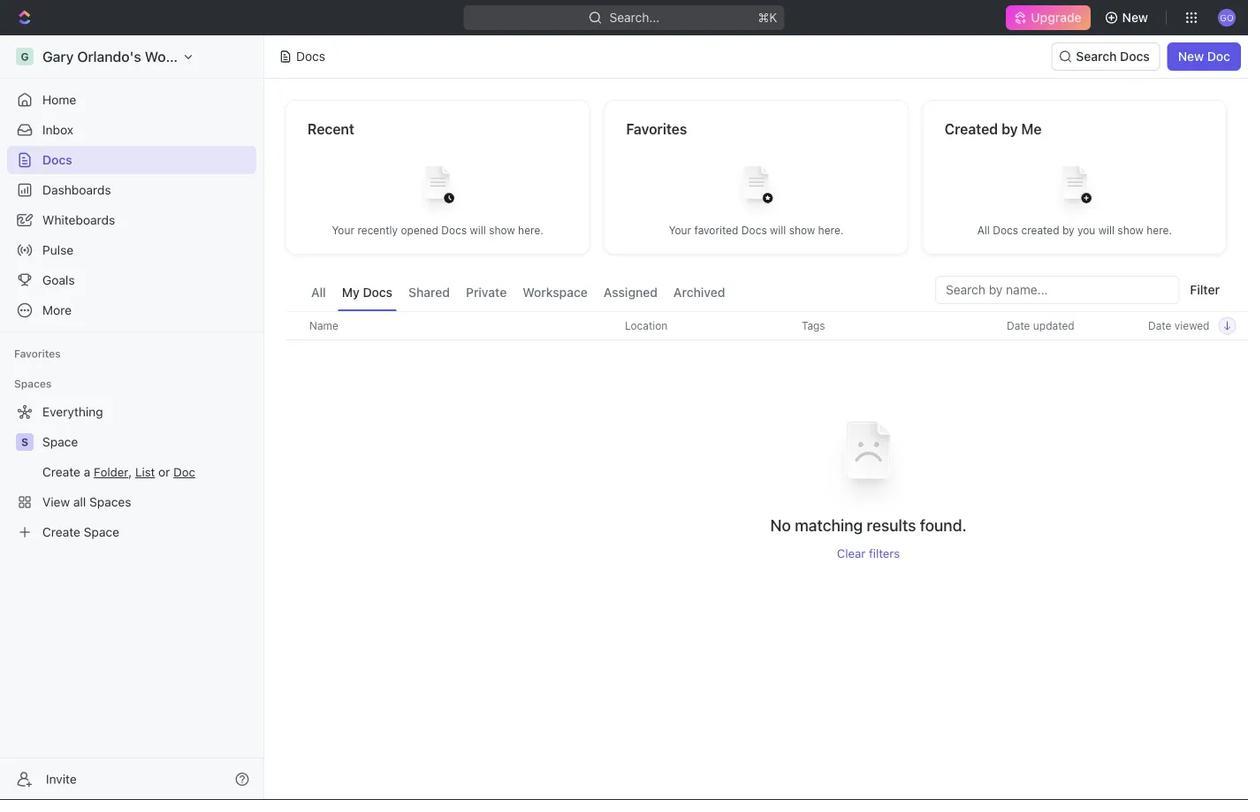 Task type: describe. For each thing, give the bounding box(es) containing it.
inbox link
[[7, 116, 257, 144]]

docs up recent
[[296, 49, 326, 64]]

3 here. from the left
[[1147, 224, 1173, 237]]

create for create space
[[42, 525, 80, 540]]

docs inside "link"
[[42, 153, 72, 167]]

filter button
[[1184, 276, 1228, 304]]

goals
[[42, 273, 75, 287]]

dashboards link
[[7, 176, 257, 204]]

all button
[[307, 276, 331, 311]]

assigned
[[604, 285, 658, 300]]

tree inside sidebar navigation
[[7, 398, 257, 547]]

dashboards
[[42, 183, 111, 197]]

no matching results found. table
[[286, 311, 1249, 561]]

your for recent
[[332, 224, 355, 237]]

or
[[158, 465, 170, 479]]

pulse
[[42, 243, 74, 257]]

location
[[625, 320, 668, 332]]

s
[[21, 436, 28, 448]]

all for all docs created by you will show here.
[[978, 224, 991, 237]]

more button
[[7, 296, 257, 325]]

invite
[[46, 772, 77, 787]]

search...
[[610, 10, 660, 25]]

docs link
[[7, 146, 257, 174]]

search docs
[[1077, 49, 1151, 64]]

docs right opened
[[442, 224, 467, 237]]

go button
[[1214, 4, 1242, 32]]

opened
[[401, 224, 439, 237]]

view
[[42, 495, 70, 509]]

tags
[[802, 320, 826, 332]]

inbox
[[42, 123, 73, 137]]

you
[[1078, 224, 1096, 237]]

a
[[84, 465, 90, 479]]

no matching results found. row
[[286, 398, 1249, 561]]

matching
[[795, 516, 863, 535]]

name
[[310, 320, 339, 332]]

doc button
[[174, 465, 195, 479]]

me
[[1022, 121, 1043, 138]]

filter
[[1191, 283, 1221, 297]]

no recent docs image
[[403, 153, 473, 223]]

my docs button
[[338, 276, 397, 311]]

2 here. from the left
[[819, 224, 844, 237]]

upgrade
[[1032, 10, 1082, 25]]

space inside 'link'
[[42, 435, 78, 449]]

shared
[[409, 285, 450, 300]]

home
[[42, 92, 76, 107]]

your recently opened docs will show here.
[[332, 224, 544, 237]]

everything link
[[7, 398, 253, 426]]

upgrade link
[[1007, 5, 1091, 30]]

gary
[[42, 48, 74, 65]]

created by me
[[945, 121, 1043, 138]]

go
[[1221, 12, 1235, 22]]

0 vertical spatial favorites
[[627, 121, 688, 138]]

found.
[[921, 516, 967, 535]]

folder button
[[94, 465, 129, 479]]

new for new doc
[[1179, 49, 1205, 64]]

1 here. from the left
[[518, 224, 544, 237]]

clear filters button
[[838, 547, 901, 561]]

recently
[[358, 224, 398, 237]]

new doc
[[1179, 49, 1231, 64]]

docs right search
[[1121, 49, 1151, 64]]

date viewed
[[1149, 320, 1210, 332]]

favorited
[[695, 224, 739, 237]]

gary orlando's workspace, , element
[[16, 48, 34, 65]]

all for all
[[311, 285, 326, 300]]

private
[[466, 285, 507, 300]]

list
[[135, 465, 155, 479]]

search
[[1077, 49, 1118, 64]]

all
[[73, 495, 86, 509]]

date updated
[[1007, 320, 1075, 332]]

shared button
[[404, 276, 455, 311]]

date for date updated
[[1007, 320, 1031, 332]]

doc inside button
[[1208, 49, 1231, 64]]

private button
[[462, 276, 511, 311]]

list button
[[135, 465, 155, 479]]

your favorited docs will show here.
[[669, 224, 844, 237]]

row containing name
[[286, 311, 1249, 341]]

created
[[945, 121, 999, 138]]

no data image
[[816, 398, 922, 515]]

favorites inside favorites button
[[14, 348, 61, 360]]

3 will from the left
[[1099, 224, 1115, 237]]



Task type: locate. For each thing, give the bounding box(es) containing it.
row
[[286, 311, 1249, 341]]

clear
[[838, 547, 866, 561]]

tree containing everything
[[7, 398, 257, 547]]

doc inside create a folder , list or doc
[[174, 465, 195, 479]]

1 vertical spatial doc
[[174, 465, 195, 479]]

1 horizontal spatial new
[[1179, 49, 1205, 64]]

tab list containing all
[[307, 276, 730, 311]]

your
[[332, 224, 355, 237], [669, 224, 692, 237]]

updated
[[1034, 320, 1075, 332]]

Search by name... text field
[[946, 277, 1170, 303]]

everything
[[42, 405, 103, 419]]

tab list
[[307, 276, 730, 311]]

more
[[42, 303, 72, 318]]

create space
[[42, 525, 119, 540]]

0 horizontal spatial here.
[[518, 224, 544, 237]]

space down everything
[[42, 435, 78, 449]]

favorites button
[[7, 343, 68, 364]]

all left created
[[978, 224, 991, 237]]

tree
[[7, 398, 257, 547]]

filter button
[[1184, 276, 1228, 304]]

workspace inside button
[[523, 285, 588, 300]]

docs inside tab list
[[363, 285, 393, 300]]

spaces down folder
[[89, 495, 131, 509]]

new button
[[1098, 4, 1160, 32]]

workspace button
[[519, 276, 593, 311]]

created
[[1022, 224, 1060, 237]]

no created by me docs image
[[1040, 153, 1111, 223]]

archived button
[[670, 276, 730, 311]]

1 date from the left
[[1007, 320, 1031, 332]]

viewed
[[1175, 320, 1210, 332]]

workspace
[[145, 48, 218, 65], [523, 285, 588, 300]]

1 vertical spatial workspace
[[523, 285, 588, 300]]

view all spaces
[[42, 495, 131, 509]]

date left updated
[[1007, 320, 1031, 332]]

all docs created by you will show here.
[[978, 224, 1173, 237]]

show
[[489, 224, 515, 237], [790, 224, 816, 237], [1118, 224, 1144, 237]]

1 vertical spatial create
[[42, 525, 80, 540]]

new inside button
[[1123, 10, 1149, 25]]

0 horizontal spatial spaces
[[14, 378, 52, 390]]

2 your from the left
[[669, 224, 692, 237]]

show down no favorited docs "image"
[[790, 224, 816, 237]]

date updated button
[[997, 312, 1086, 340]]

1 horizontal spatial doc
[[1208, 49, 1231, 64]]

will down no favorited docs "image"
[[770, 224, 787, 237]]

workspace inside sidebar navigation
[[145, 48, 218, 65]]

space, , element
[[16, 433, 34, 451]]

view all spaces link
[[7, 488, 253, 517]]

0 vertical spatial space
[[42, 435, 78, 449]]

date for date viewed
[[1149, 320, 1172, 332]]

1 horizontal spatial all
[[978, 224, 991, 237]]

2 create from the top
[[42, 525, 80, 540]]

date left viewed
[[1149, 320, 1172, 332]]

1 horizontal spatial space
[[84, 525, 119, 540]]

1 horizontal spatial your
[[669, 224, 692, 237]]

2 horizontal spatial show
[[1118, 224, 1144, 237]]

docs left created
[[994, 224, 1019, 237]]

here.
[[518, 224, 544, 237], [819, 224, 844, 237], [1147, 224, 1173, 237]]

0 vertical spatial create
[[42, 465, 80, 479]]

whiteboards link
[[7, 206, 257, 234]]

0 horizontal spatial doc
[[174, 465, 195, 479]]

doc down go dropdown button
[[1208, 49, 1231, 64]]

by left me
[[1002, 121, 1019, 138]]

1 vertical spatial spaces
[[89, 495, 131, 509]]

create for create a folder , list or doc
[[42, 465, 80, 479]]

0 horizontal spatial will
[[470, 224, 486, 237]]

1 vertical spatial all
[[311, 285, 326, 300]]

date
[[1007, 320, 1031, 332], [1149, 320, 1172, 332]]

1 show from the left
[[489, 224, 515, 237]]

2 horizontal spatial here.
[[1147, 224, 1173, 237]]

1 vertical spatial space
[[84, 525, 119, 540]]

1 horizontal spatial here.
[[819, 224, 844, 237]]

clear filters
[[838, 547, 901, 561]]

3 show from the left
[[1118, 224, 1144, 237]]

create space link
[[7, 518, 253, 547]]

all
[[978, 224, 991, 237], [311, 285, 326, 300]]

create down view
[[42, 525, 80, 540]]

filters
[[870, 547, 901, 561]]

spaces
[[14, 378, 52, 390], [89, 495, 131, 509]]

new inside button
[[1179, 49, 1205, 64]]

no favorited docs image
[[721, 153, 792, 223]]

create
[[42, 465, 80, 479], [42, 525, 80, 540]]

will right opened
[[470, 224, 486, 237]]

docs down inbox
[[42, 153, 72, 167]]

1 horizontal spatial spaces
[[89, 495, 131, 509]]

favorites
[[627, 121, 688, 138], [14, 348, 61, 360]]

create a folder , list or doc
[[42, 465, 195, 479]]

0 horizontal spatial new
[[1123, 10, 1149, 25]]

1 vertical spatial favorites
[[14, 348, 61, 360]]

0 horizontal spatial by
[[1002, 121, 1019, 138]]

1 vertical spatial new
[[1179, 49, 1205, 64]]

0 vertical spatial new
[[1123, 10, 1149, 25]]

1 create from the top
[[42, 465, 80, 479]]

1 horizontal spatial date
[[1149, 320, 1172, 332]]

0 vertical spatial all
[[978, 224, 991, 237]]

⌘k
[[759, 10, 778, 25]]

your left favorited
[[669, 224, 692, 237]]

all left my
[[311, 285, 326, 300]]

new for new
[[1123, 10, 1149, 25]]

0 horizontal spatial all
[[311, 285, 326, 300]]

space down 'view all spaces'
[[84, 525, 119, 540]]

by left you
[[1063, 224, 1075, 237]]

show right you
[[1118, 224, 1144, 237]]

doc right or
[[174, 465, 195, 479]]

show up private
[[489, 224, 515, 237]]

folder
[[94, 465, 129, 479]]

orlando's
[[77, 48, 141, 65]]

will right you
[[1099, 224, 1115, 237]]

my
[[342, 285, 360, 300]]

goals link
[[7, 266, 257, 295]]

1 your from the left
[[332, 224, 355, 237]]

whiteboards
[[42, 213, 115, 227]]

0 horizontal spatial workspace
[[145, 48, 218, 65]]

no matching results found.
[[771, 516, 967, 535]]

1 horizontal spatial favorites
[[627, 121, 688, 138]]

gary orlando's workspace
[[42, 48, 218, 65]]

,
[[129, 465, 132, 479]]

new doc button
[[1168, 42, 1242, 71]]

will
[[470, 224, 486, 237], [770, 224, 787, 237], [1099, 224, 1115, 237]]

2 date from the left
[[1149, 320, 1172, 332]]

0 vertical spatial workspace
[[145, 48, 218, 65]]

2 will from the left
[[770, 224, 787, 237]]

0 horizontal spatial your
[[332, 224, 355, 237]]

1 will from the left
[[470, 224, 486, 237]]

0 horizontal spatial date
[[1007, 320, 1031, 332]]

create left the a
[[42, 465, 80, 479]]

pulse link
[[7, 236, 257, 264]]

2 horizontal spatial will
[[1099, 224, 1115, 237]]

date viewed button
[[1138, 312, 1237, 340]]

by
[[1002, 121, 1019, 138], [1063, 224, 1075, 237]]

2 show from the left
[[790, 224, 816, 237]]

docs right my
[[363, 285, 393, 300]]

your for favorites
[[669, 224, 692, 237]]

search docs button
[[1052, 42, 1161, 71]]

0 horizontal spatial show
[[489, 224, 515, 237]]

your left 'recently'
[[332, 224, 355, 237]]

no
[[771, 516, 791, 535]]

0 vertical spatial spaces
[[14, 378, 52, 390]]

0 horizontal spatial space
[[42, 435, 78, 449]]

space link
[[42, 428, 253, 456]]

recent
[[308, 121, 355, 138]]

workspace up home "link"
[[145, 48, 218, 65]]

sidebar navigation
[[0, 35, 268, 801]]

1 horizontal spatial by
[[1063, 224, 1075, 237]]

0 horizontal spatial favorites
[[14, 348, 61, 360]]

1 horizontal spatial show
[[790, 224, 816, 237]]

1 vertical spatial by
[[1063, 224, 1075, 237]]

workspace right private
[[523, 285, 588, 300]]

home link
[[7, 86, 257, 114]]

docs right favorited
[[742, 224, 767, 237]]

0 vertical spatial by
[[1002, 121, 1019, 138]]

my docs
[[342, 285, 393, 300]]

1 horizontal spatial will
[[770, 224, 787, 237]]

0 vertical spatial doc
[[1208, 49, 1231, 64]]

new
[[1123, 10, 1149, 25], [1179, 49, 1205, 64]]

doc
[[1208, 49, 1231, 64], [174, 465, 195, 479]]

archived
[[674, 285, 726, 300]]

all inside button
[[311, 285, 326, 300]]

1 horizontal spatial workspace
[[523, 285, 588, 300]]

spaces down favorites button
[[14, 378, 52, 390]]

docs
[[296, 49, 326, 64], [1121, 49, 1151, 64], [42, 153, 72, 167], [442, 224, 467, 237], [742, 224, 767, 237], [994, 224, 1019, 237], [363, 285, 393, 300]]

create inside create space link
[[42, 525, 80, 540]]

assigned button
[[600, 276, 662, 311]]

g
[[21, 50, 29, 63]]

results
[[867, 516, 917, 535]]



Task type: vqa. For each thing, say whether or not it's contained in the screenshot.
the Name this Whiteboard... FIELD
no



